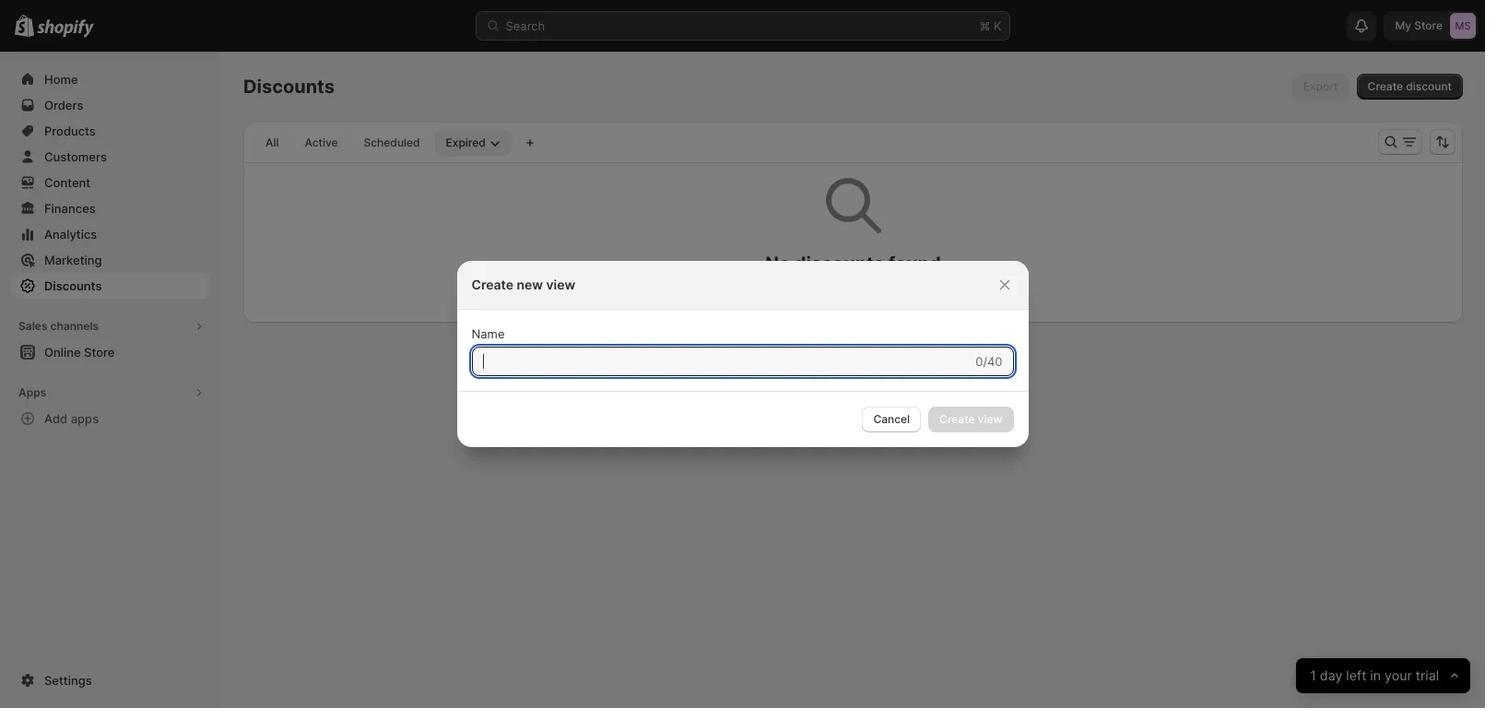 Task type: describe. For each thing, give the bounding box(es) containing it.
cancel button
[[863, 407, 921, 432]]

add apps button
[[11, 406, 210, 432]]

no
[[766, 253, 790, 275]]

tab list containing all
[[251, 129, 515, 156]]

search
[[506, 18, 545, 33]]

found
[[889, 253, 941, 275]]

discounts inside discounts link
[[44, 278, 102, 293]]

apps
[[18, 385, 46, 399]]

shopify image
[[37, 19, 94, 38]]

more
[[806, 342, 837, 358]]

settings link
[[11, 668, 210, 693]]

sales
[[18, 319, 48, 333]]

add apps
[[44, 411, 99, 426]]

0 vertical spatial discounts
[[795, 253, 884, 275]]

create discount button
[[1357, 74, 1463, 100]]

channels
[[50, 319, 99, 333]]

learn more about discounts
[[768, 342, 939, 358]]

settings
[[44, 673, 92, 688]]

discounts link
[[11, 273, 210, 299]]

apps
[[71, 411, 99, 426]]

all
[[266, 136, 279, 149]]

1 horizontal spatial discounts
[[243, 76, 335, 98]]

k
[[994, 18, 1002, 33]]

create for create new view
[[472, 277, 514, 292]]



Task type: vqa. For each thing, say whether or not it's contained in the screenshot.
the My Store image in the top right of the page
no



Task type: locate. For each thing, give the bounding box(es) containing it.
name
[[472, 326, 505, 341]]

Name text field
[[472, 347, 972, 376]]

discounts
[[795, 253, 884, 275], [880, 342, 939, 358]]

sales channels
[[18, 319, 99, 333]]

create discount
[[1368, 79, 1452, 93]]

sales channels button
[[11, 314, 210, 339]]

cancel
[[874, 412, 910, 426]]

discounts down empty search results image
[[795, 253, 884, 275]]

new
[[517, 277, 543, 292]]

create inside "dialog"
[[472, 277, 514, 292]]

1 vertical spatial discounts
[[880, 342, 939, 358]]

add
[[44, 411, 68, 426]]

create
[[1368, 79, 1404, 93], [472, 277, 514, 292]]

1 vertical spatial discounts
[[44, 278, 102, 293]]

discounts up channels
[[44, 278, 102, 293]]

1 vertical spatial create
[[472, 277, 514, 292]]

create left discount
[[1368, 79, 1404, 93]]

about
[[841, 342, 876, 358]]

discounts link
[[880, 342, 939, 358]]

0 vertical spatial create
[[1368, 79, 1404, 93]]

learn
[[768, 342, 803, 358]]

scheduled
[[364, 136, 420, 149]]

create left new
[[472, 277, 514, 292]]

create for create discount
[[1368, 79, 1404, 93]]

⌘ k
[[980, 18, 1002, 33]]

discounts right about
[[880, 342, 939, 358]]

0 vertical spatial discounts
[[243, 76, 335, 98]]

home
[[44, 72, 78, 87]]

discounts up all
[[243, 76, 335, 98]]

⌘
[[980, 18, 991, 33]]

empty search results image
[[826, 178, 881, 233]]

1 horizontal spatial create
[[1368, 79, 1404, 93]]

home link
[[11, 66, 210, 92]]

apps button
[[11, 380, 210, 406]]

active
[[305, 136, 338, 149]]

create inside button
[[1368, 79, 1404, 93]]

active link
[[294, 130, 349, 156]]

view
[[546, 277, 576, 292]]

discount
[[1407, 79, 1452, 93]]

no discounts found
[[766, 253, 941, 275]]

create new view dialog
[[0, 261, 1486, 447]]

scheduled link
[[353, 130, 431, 156]]

all link
[[255, 130, 290, 156]]

tab list
[[251, 129, 515, 156]]

0 horizontal spatial create
[[472, 277, 514, 292]]

discounts
[[243, 76, 335, 98], [44, 278, 102, 293]]

create new view
[[472, 277, 576, 292]]

0 horizontal spatial discounts
[[44, 278, 102, 293]]



